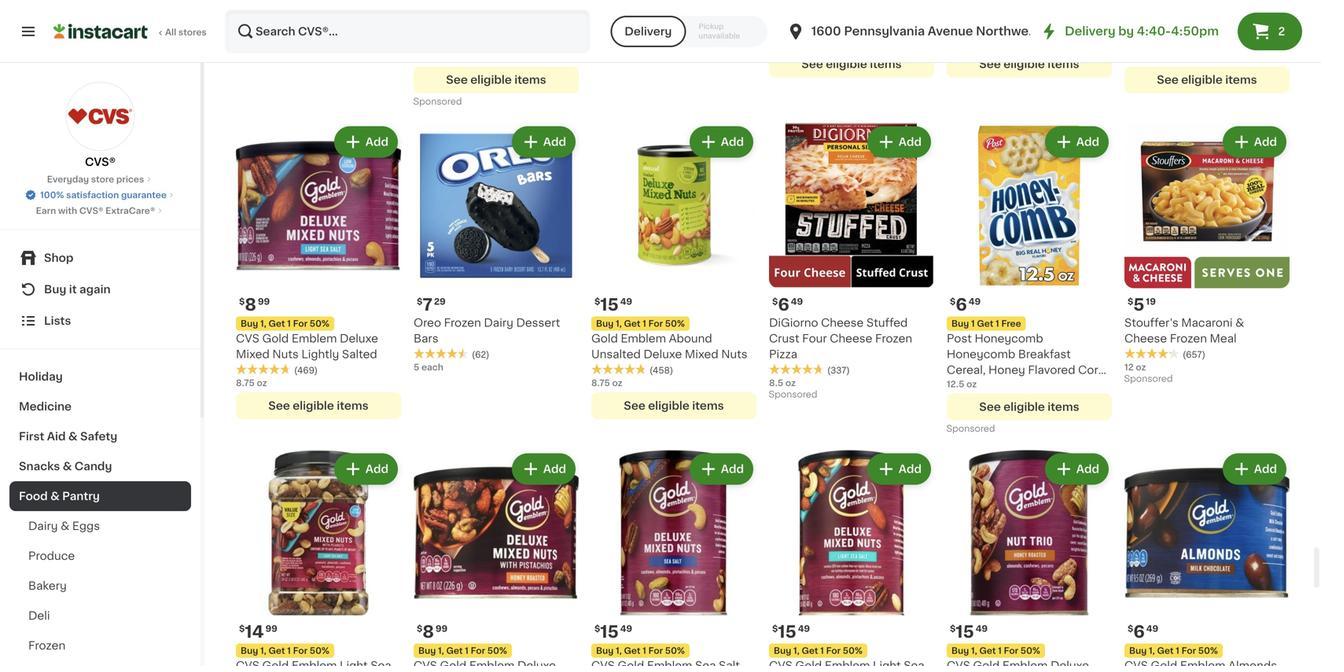Task type: locate. For each thing, give the bounding box(es) containing it.
delivery by 4:40-4:50pm link
[[1040, 22, 1219, 41]]

8.75 oz
[[236, 379, 267, 387], [592, 379, 623, 387]]

8.75 oz down cvs
[[236, 379, 267, 387]]

lists
[[44, 315, 71, 327]]

100% satisfaction guarantee button
[[24, 186, 176, 201]]

1 horizontal spatial breakfast
[[1019, 349, 1071, 360]]

cereal, up 12.5 oz at the right of page
[[947, 364, 986, 375]]

items inside honey bunches of oats honey roasted breakfast cereal, whole grain, cereal box 14.5 oz see eligible items
[[515, 74, 547, 85]]

0 vertical spatial cereal,
[[414, 23, 453, 34]]

None search field
[[225, 9, 590, 53]]

items down salted
[[337, 400, 369, 411]]

sponsored badge image down 12 oz
[[1125, 375, 1173, 384]]

cereal,
[[414, 23, 453, 34], [947, 364, 986, 375], [947, 380, 986, 391]]

1 horizontal spatial delivery
[[1065, 26, 1116, 37]]

1 horizontal spatial mixed
[[685, 349, 719, 360]]

deluxe inside gold emblem abound unsalted deluxe mixed nuts
[[644, 349, 682, 360]]

0 horizontal spatial $ 8 99
[[239, 296, 270, 313]]

candy
[[75, 461, 112, 472]]

honey up kosher,
[[989, 364, 1026, 375]]

1 vertical spatial 8
[[423, 624, 434, 640]]

1 horizontal spatial 8.75 oz
[[592, 379, 623, 387]]

emblem up unsalted at the left of page
[[621, 333, 666, 344]]

cvs® down satisfaction in the top left of the page
[[79, 207, 103, 215]]

items
[[693, 30, 724, 41], [870, 58, 902, 69], [1048, 58, 1080, 69], [515, 74, 547, 85], [1226, 74, 1258, 85], [337, 400, 369, 411], [693, 400, 724, 411], [1048, 401, 1080, 412]]

12
[[1125, 363, 1134, 372]]

0 horizontal spatial dairy
[[28, 521, 58, 532]]

1 horizontal spatial nuts
[[722, 349, 748, 360]]

dairy up (62)
[[484, 317, 514, 328]]

mixed down cvs
[[236, 349, 270, 360]]

mixed inside gold emblem abound unsalted deluxe mixed nuts
[[685, 349, 719, 360]]

honeycomb down free
[[975, 333, 1044, 344]]

50%
[[310, 319, 330, 328], [665, 319, 685, 328], [310, 647, 330, 655], [488, 647, 507, 655], [665, 647, 685, 655], [843, 647, 863, 655], [1021, 647, 1041, 655], [1199, 647, 1219, 655]]

2 button
[[1238, 13, 1303, 50]]

see eligible items down 4:50pm
[[1158, 74, 1258, 85]]

& up meal
[[1236, 317, 1245, 328]]

see eligible items for see eligible items button under "(59)"
[[980, 58, 1080, 69]]

brown
[[1170, 23, 1205, 34]]

8.75 oz for 15
[[592, 379, 623, 387]]

frozen down stuffed
[[876, 333, 913, 344]]

4:50pm
[[1172, 26, 1219, 37]]

cereal, up box
[[414, 23, 453, 34]]

all stores
[[165, 28, 207, 37]]

delivery for delivery by 4:40-4:50pm
[[1065, 26, 1116, 37]]

2 gold from the left
[[592, 333, 618, 344]]

items down the cereal
[[515, 74, 547, 85]]

0 horizontal spatial 8.75 oz
[[236, 379, 267, 387]]

prices
[[116, 175, 144, 184]]

see eligible items for see eligible items button underneath small
[[980, 401, 1080, 412]]

0 horizontal spatial $ 6 49
[[773, 296, 803, 313]]

honey up search field
[[414, 0, 451, 2]]

see eligible items button down the grain,
[[414, 66, 579, 93]]

2 horizontal spatial breakfast
[[1125, 7, 1178, 18]]

eligible down (458) at the bottom of the page
[[648, 400, 690, 411]]

honeycomb
[[975, 333, 1044, 344], [947, 349, 1016, 360]]

earn with cvs® extracare® link
[[36, 205, 165, 217]]

breakfast down "oats"
[[503, 7, 555, 18]]

0 horizontal spatial 5
[[414, 363, 420, 372]]

see eligible items button down (67)
[[592, 22, 757, 49]]

8
[[245, 296, 256, 313], [423, 624, 434, 640]]

1 8.75 oz from the left
[[236, 379, 267, 387]]

everyday
[[47, 175, 89, 184]]

lists link
[[9, 305, 191, 337]]

dairy
[[484, 317, 514, 328], [28, 521, 58, 532]]

snacks,
[[1248, 7, 1290, 18]]

delivery
[[1065, 26, 1116, 37], [625, 26, 672, 37]]

& right the food
[[50, 491, 60, 502]]

2 mixed from the left
[[685, 349, 719, 360]]

see eligible items down (458) at the bottom of the page
[[624, 400, 724, 411]]

emblem
[[292, 333, 337, 344], [621, 333, 666, 344]]

8.75 oz down unsalted at the left of page
[[592, 379, 623, 387]]

2 8.75 from the left
[[592, 379, 610, 387]]

see eligible items for see eligible items button below 4:50pm
[[1158, 74, 1258, 85]]

0 vertical spatial honey
[[414, 0, 451, 2]]

1
[[287, 319, 291, 328], [643, 319, 647, 328], [972, 319, 975, 328], [996, 319, 1000, 328], [287, 647, 291, 655], [465, 647, 469, 655], [643, 647, 647, 655], [821, 647, 824, 655], [999, 647, 1002, 655], [1176, 647, 1180, 655]]

unsalted
[[592, 349, 641, 360]]

oz down cvs
[[257, 379, 267, 387]]

★★★★★
[[592, 6, 647, 17], [592, 6, 647, 17], [236, 22, 291, 33], [236, 22, 291, 33], [769, 22, 825, 33], [769, 22, 825, 33], [947, 22, 1002, 33], [947, 22, 1002, 33], [1125, 38, 1180, 49], [1125, 38, 1180, 49], [414, 348, 469, 359], [414, 348, 469, 359], [1125, 348, 1180, 359], [1125, 348, 1180, 359], [236, 364, 291, 375], [236, 364, 291, 375], [592, 364, 647, 375], [592, 364, 647, 375], [769, 364, 825, 375], [769, 364, 825, 375]]

free
[[1002, 319, 1022, 328]]

4:40-
[[1137, 26, 1172, 37]]

delivery down (67)
[[625, 26, 672, 37]]

1 vertical spatial dairy
[[28, 521, 58, 532]]

sponsored badge image down 8.5 oz
[[769, 390, 817, 399]]

oats
[[519, 0, 546, 2]]

1 horizontal spatial $ 8 99
[[417, 624, 448, 640]]

emblem up lightly
[[292, 333, 337, 344]]

2 emblem from the left
[[621, 333, 666, 344]]

0 horizontal spatial gold
[[262, 333, 289, 344]]

of
[[505, 0, 516, 2]]

5 left the "19"
[[1134, 296, 1145, 313]]

see eligible items down small
[[980, 401, 1080, 412]]

8.5
[[769, 379, 784, 387]]

& for candy
[[63, 461, 72, 472]]

food & pantry
[[19, 491, 100, 502]]

see eligible items for see eligible items button below (458) at the bottom of the page
[[624, 400, 724, 411]]

& for eggs
[[61, 521, 69, 532]]

see eligible items down "(59)"
[[980, 58, 1080, 69]]

stouffer's
[[1125, 317, 1179, 328]]

see eligible items button down "(59)"
[[947, 51, 1112, 77]]

1 gold from the left
[[262, 333, 289, 344]]

see eligible items down "(72)"
[[802, 58, 902, 69]]

mixed inside the cvs gold emblem deluxe mixed nuts lightly salted
[[236, 349, 270, 360]]

sugar
[[1208, 23, 1240, 34]]

cvs gold emblem deluxe mixed nuts lightly salted
[[236, 333, 378, 360]]

bars
[[414, 333, 439, 344]]

eligible down 4:50pm
[[1182, 74, 1223, 85]]

add
[[366, 136, 389, 147], [543, 136, 566, 147], [721, 136, 744, 147], [899, 136, 922, 147], [1077, 136, 1100, 147], [1255, 136, 1278, 147], [366, 464, 389, 475], [543, 464, 566, 475], [721, 464, 744, 475], [899, 464, 922, 475], [1077, 464, 1100, 475], [1255, 464, 1278, 475]]

foods,
[[1181, 7, 1218, 18]]

0 horizontal spatial mixed
[[236, 349, 270, 360]]

food & pantry link
[[9, 481, 191, 511]]

1 nuts from the left
[[273, 349, 299, 360]]

$ 6 49 for digiorno cheese stuffed crust four cheese frozen pizza
[[773, 296, 803, 313]]

$ inside $ 5 19
[[1128, 297, 1134, 306]]

gold emblem abound unsalted deluxe mixed nuts
[[592, 333, 748, 360]]

see eligible items for see eligible items button below "(72)"
[[802, 58, 902, 69]]

1 vertical spatial $ 8 99
[[417, 624, 448, 640]]

all
[[165, 28, 176, 37]]

1 8.75 from the left
[[236, 379, 255, 387]]

0 horizontal spatial nuts
[[273, 349, 299, 360]]

6 oz
[[947, 37, 966, 45]]

15
[[601, 296, 619, 313], [601, 624, 619, 640], [778, 624, 797, 640], [956, 624, 975, 640]]

0 horizontal spatial breakfast
[[503, 7, 555, 18]]

add button
[[336, 128, 397, 156], [514, 128, 574, 156], [691, 128, 752, 156], [869, 128, 930, 156], [1047, 128, 1108, 156], [1225, 128, 1286, 156], [336, 455, 397, 483], [514, 455, 574, 483], [691, 455, 752, 483], [869, 455, 930, 483], [1047, 455, 1108, 483], [1225, 455, 1286, 483]]

cvs® up everyday store prices 'link'
[[85, 157, 116, 168]]

delivery inside "link"
[[1065, 26, 1116, 37]]

oz right 13.75
[[794, 37, 804, 45]]

toaster
[[1181, 0, 1222, 2]]

oz right 14.5
[[434, 53, 444, 61]]

8.75 down unsalted at the left of page
[[592, 379, 610, 387]]

8.5 oz
[[769, 379, 796, 387]]

dairy inside the 'oreo frozen dairy dessert bars'
[[484, 317, 514, 328]]

frozen down deli
[[28, 640, 65, 651]]

0 horizontal spatial deluxe
[[340, 333, 378, 344]]

sponsored badge image down 12.5 oz at the right of page
[[947, 425, 995, 434]]

breakfast up flavored
[[1019, 349, 1071, 360]]

eligible down kosher,
[[1004, 401, 1045, 412]]

& left candy
[[63, 461, 72, 472]]

(67)
[[650, 8, 667, 17]]

0 vertical spatial dairy
[[484, 317, 514, 328]]

12.5 oz
[[947, 380, 977, 388]]

breakfast up frosted
[[1125, 7, 1178, 18]]

0 horizontal spatial 8
[[245, 296, 256, 313]]

mixed
[[236, 349, 270, 360], [685, 349, 719, 360]]

buy
[[44, 284, 66, 295], [241, 319, 258, 328], [596, 319, 614, 328], [952, 319, 970, 328], [241, 647, 258, 655], [419, 647, 436, 655], [596, 647, 614, 655], [774, 647, 792, 655], [952, 647, 970, 655], [1130, 647, 1147, 655]]

pop-
[[1125, 0, 1151, 2]]

items down abound
[[693, 400, 724, 411]]

0 horizontal spatial 8.75
[[236, 379, 255, 387]]

0 horizontal spatial emblem
[[292, 333, 337, 344]]

see eligible items
[[624, 30, 724, 41], [802, 58, 902, 69], [980, 58, 1080, 69], [1158, 74, 1258, 85], [269, 400, 369, 411], [624, 400, 724, 411], [980, 401, 1080, 412]]

1 horizontal spatial 8
[[423, 624, 434, 640]]

product group
[[236, 0, 401, 62], [414, 0, 579, 110], [592, 0, 757, 49], [769, 0, 935, 77], [947, 0, 1112, 77], [1125, 0, 1290, 93], [236, 123, 401, 419], [414, 123, 579, 374], [592, 123, 757, 419], [769, 123, 935, 403], [947, 123, 1112, 438], [1125, 123, 1290, 388], [236, 450, 401, 666], [414, 450, 579, 666], [592, 450, 757, 666], [769, 450, 935, 666], [947, 450, 1112, 666], [1125, 450, 1290, 666]]

holiday link
[[9, 362, 191, 392]]

frozen
[[444, 317, 481, 328], [876, 333, 913, 344], [1170, 333, 1208, 344], [28, 640, 65, 651]]

honey bunches of oats honey roasted breakfast cereal, whole grain, cereal box 14.5 oz see eligible items
[[414, 0, 565, 85]]

cheese down stouffer's
[[1125, 333, 1168, 344]]

cvs® logo image
[[66, 82, 135, 151]]

1 horizontal spatial 8.75
[[592, 379, 610, 387]]

small
[[1033, 380, 1063, 391]]

2 vertical spatial cereal,
[[947, 380, 986, 391]]

8.75 oz for 8
[[236, 379, 267, 387]]

stores
[[179, 28, 207, 37]]

1 horizontal spatial gold
[[592, 333, 618, 344]]

0 horizontal spatial delivery
[[625, 26, 672, 37]]

eligible down (469)
[[293, 400, 334, 411]]

nuts
[[273, 349, 299, 360], [722, 349, 748, 360]]

0 vertical spatial 8
[[245, 296, 256, 313]]

medicine
[[19, 401, 72, 412]]

eligible down the grain,
[[471, 74, 512, 85]]

oz inside honey bunches of oats honey roasted breakfast cereal, whole grain, cereal box 14.5 oz see eligible items
[[434, 53, 444, 61]]

roasted
[[453, 7, 500, 18]]

1,
[[260, 319, 267, 328], [616, 319, 622, 328], [260, 647, 267, 655], [438, 647, 444, 655], [616, 647, 622, 655], [794, 647, 800, 655], [972, 647, 978, 655], [1149, 647, 1156, 655]]

honey up box
[[414, 7, 451, 18]]

grain,
[[493, 23, 526, 34]]

cheese up four
[[821, 317, 864, 328]]

1 horizontal spatial deluxe
[[644, 349, 682, 360]]

cereal, left kosher,
[[947, 380, 986, 391]]

$ 6 49
[[773, 296, 803, 313], [950, 296, 981, 313], [1128, 624, 1159, 640]]

& left the eggs
[[61, 521, 69, 532]]

see eligible items down (469)
[[269, 400, 369, 411]]

gold right cvs
[[262, 333, 289, 344]]

digiorno
[[769, 317, 819, 328]]

$ inside the $ 7 29
[[417, 297, 423, 306]]

cheese inside stouffer's macaroni & cheese frozen meal
[[1125, 333, 1168, 344]]

eligible inside honey bunches of oats honey roasted breakfast cereal, whole grain, cereal box 14.5 oz see eligible items
[[471, 74, 512, 85]]

5 left each
[[414, 363, 420, 372]]

delivery left the by
[[1065, 26, 1116, 37]]

get
[[269, 319, 285, 328], [624, 319, 641, 328], [977, 319, 994, 328], [269, 647, 285, 655], [446, 647, 463, 655], [624, 647, 641, 655], [802, 647, 819, 655], [980, 647, 996, 655], [1158, 647, 1174, 655]]

dairy up produce
[[28, 521, 58, 532]]

1 horizontal spatial $ 6 49
[[950, 296, 981, 313]]

nuts left pizza
[[722, 349, 748, 360]]

2 horizontal spatial $ 6 49
[[1128, 624, 1159, 640]]

gold up unsalted at the left of page
[[592, 333, 618, 344]]

oz right 12.5
[[967, 380, 977, 388]]

buy 1 get 1 free
[[952, 319, 1022, 328]]

snacks
[[19, 461, 60, 472]]

2 8.75 oz from the left
[[592, 379, 623, 387]]

eligible down (67)
[[648, 30, 690, 41]]

0 vertical spatial honeycomb
[[975, 333, 1044, 344]]

service type group
[[611, 16, 768, 47]]

delivery inside button
[[625, 26, 672, 37]]

2 vertical spatial honey
[[989, 364, 1026, 375]]

see eligible items down (67)
[[624, 30, 724, 41]]

abound
[[669, 333, 713, 344]]

satisfaction
[[66, 191, 119, 199]]

items down 'size'
[[1048, 401, 1080, 412]]

1 horizontal spatial dairy
[[484, 317, 514, 328]]

items down sugar
[[1226, 74, 1258, 85]]

deli
[[28, 611, 50, 622]]

(59)
[[1005, 24, 1024, 33]]

1 mixed from the left
[[236, 349, 270, 360]]

14
[[245, 624, 264, 640]]

mixed down abound
[[685, 349, 719, 360]]

product group containing honey bunches of oats honey roasted breakfast cereal, whole grain, cereal box
[[414, 0, 579, 110]]

buy 1, get 1 for 50%
[[241, 319, 330, 328], [596, 319, 685, 328], [241, 647, 330, 655], [419, 647, 507, 655], [596, 647, 685, 655], [774, 647, 863, 655], [952, 647, 1041, 655], [1130, 647, 1219, 655]]

oz left northwest
[[955, 37, 966, 45]]

1 horizontal spatial emblem
[[621, 333, 666, 344]]

6 for buy 1, get 1 for 50%
[[1134, 624, 1145, 640]]

2 nuts from the left
[[722, 349, 748, 360]]

frozen down 29
[[444, 317, 481, 328]]

1 horizontal spatial 5
[[1134, 296, 1145, 313]]

pantry
[[62, 491, 100, 502]]

1 vertical spatial deluxe
[[644, 349, 682, 360]]

buy it again
[[44, 284, 111, 295]]

gold inside the cvs gold emblem deluxe mixed nuts lightly salted
[[262, 333, 289, 344]]

0 vertical spatial deluxe
[[340, 333, 378, 344]]

again
[[79, 284, 111, 295]]

oreo frozen dairy dessert bars
[[414, 317, 560, 344]]

instacart logo image
[[53, 22, 148, 41]]

$
[[239, 297, 245, 306], [417, 297, 423, 306], [595, 297, 601, 306], [773, 297, 778, 306], [950, 297, 956, 306], [1128, 297, 1134, 306], [239, 624, 245, 633], [417, 624, 423, 633], [595, 624, 601, 633], [773, 624, 778, 633], [950, 624, 956, 633], [1128, 624, 1134, 633]]

honeycomb down "post"
[[947, 349, 1016, 360]]

1 emblem from the left
[[292, 333, 337, 344]]

nuts up (469)
[[273, 349, 299, 360]]

delivery for delivery
[[625, 26, 672, 37]]

guarantee
[[121, 191, 167, 199]]

sponsored badge image
[[236, 49, 284, 58], [414, 97, 461, 106], [1125, 375, 1173, 384], [769, 390, 817, 399], [947, 425, 995, 434]]

nuts inside the cvs gold emblem deluxe mixed nuts lightly salted
[[273, 349, 299, 360]]

frozen up "(657)"
[[1170, 333, 1208, 344]]

deluxe up (458) at the bottom of the page
[[644, 349, 682, 360]]

8.75 down cvs
[[236, 379, 255, 387]]

deluxe up salted
[[340, 333, 378, 344]]

0 vertical spatial $ 8 99
[[239, 296, 270, 313]]

Search field
[[227, 11, 589, 52]]

macaroni
[[1182, 317, 1233, 328]]



Task type: vqa. For each thing, say whether or not it's contained in the screenshot.


Task type: describe. For each thing, give the bounding box(es) containing it.
it
[[69, 284, 77, 295]]

corn
[[1079, 364, 1106, 375]]

sponsored badge image down 18 oz
[[236, 49, 284, 58]]

product group containing 7
[[414, 123, 579, 374]]

avenue
[[928, 26, 974, 37]]

12 oz
[[1125, 363, 1147, 372]]

frozen link
[[9, 631, 191, 661]]

frosted
[[1125, 23, 1168, 34]]

cheese up "(337)"
[[830, 333, 873, 344]]

8.75 for 15
[[592, 379, 610, 387]]

1 vertical spatial cereal,
[[947, 364, 986, 375]]

snacks & candy link
[[9, 452, 191, 481]]

pastries,
[[1225, 0, 1272, 2]]

stuffed
[[867, 317, 908, 328]]

delivery by 4:40-4:50pm
[[1065, 26, 1219, 37]]

1 vertical spatial 5
[[414, 363, 420, 372]]

crust
[[769, 333, 800, 344]]

$ 6 49 for buy 1, get 1 for 50%
[[1128, 624, 1159, 640]]

(62)
[[472, 350, 490, 359]]

product group containing pop-tarts toaster pastries, breakfast foods, kids snacks, frosted brown sugar cinnamon
[[1125, 0, 1290, 93]]

post
[[947, 333, 972, 344]]

oz right 12 on the bottom right
[[1136, 363, 1147, 372]]

oz right '8.5'
[[786, 379, 796, 387]]

1 vertical spatial honey
[[414, 7, 451, 18]]

emblem inside the cvs gold emblem deluxe mixed nuts lightly salted
[[292, 333, 337, 344]]

with
[[58, 207, 77, 215]]

each
[[422, 363, 444, 372]]

see eligible items button down "(72)"
[[769, 51, 935, 77]]

produce
[[28, 551, 75, 562]]

breakfast inside pop-tarts toaster pastries, breakfast foods, kids snacks, frosted brown sugar cinnamon
[[1125, 7, 1178, 18]]

1600 pennsylvania avenue northwest
[[812, 26, 1041, 37]]

buy it again link
[[9, 274, 191, 305]]

pennsylvania
[[844, 26, 925, 37]]

1 vertical spatial cvs®
[[79, 207, 103, 215]]

shop link
[[9, 242, 191, 274]]

cvs® link
[[66, 82, 135, 170]]

cinnamon
[[1125, 38, 1182, 49]]

19
[[1147, 297, 1156, 306]]

items down pennsylvania
[[870, 58, 902, 69]]

frozen inside the 'oreo frozen dairy dessert bars'
[[444, 317, 481, 328]]

99 inside $ 14 99
[[266, 624, 278, 633]]

items down delivery by 4:40-4:50pm "link"
[[1048, 58, 1080, 69]]

bakery
[[28, 581, 67, 592]]

oz down unsalted at the left of page
[[612, 379, 623, 387]]

0 vertical spatial 5
[[1134, 296, 1145, 313]]

emblem inside gold emblem abound unsalted deluxe mixed nuts
[[621, 333, 666, 344]]

0 vertical spatial cvs®
[[85, 157, 116, 168]]

see eligible items button down 4:50pm
[[1125, 66, 1290, 93]]

18 oz
[[236, 37, 258, 45]]

store
[[91, 175, 114, 184]]

everyday store prices link
[[47, 173, 154, 186]]

see inside honey bunches of oats honey roasted breakfast cereal, whole grain, cereal box 14.5 oz see eligible items
[[446, 74, 468, 85]]

(337)
[[828, 366, 850, 375]]

breakfast inside post honeycomb honeycomb breakfast cereal, honey flavored corn cereal, kosher, small size box
[[1019, 349, 1071, 360]]

all stores link
[[53, 9, 208, 53]]

see eligible items button down (458) at the bottom of the page
[[592, 392, 757, 419]]

deli link
[[9, 601, 191, 631]]

four
[[803, 333, 827, 344]]

$ 7 29
[[417, 296, 446, 313]]

13.75 oz
[[769, 37, 804, 45]]

12.5
[[947, 380, 965, 388]]

see eligible items for see eligible items button below (67)
[[624, 30, 724, 41]]

& inside stouffer's macaroni & cheese frozen meal
[[1236, 317, 1245, 328]]

extracare®
[[106, 207, 155, 215]]

dessert
[[516, 317, 560, 328]]

eligible down "(72)"
[[826, 58, 868, 69]]

items right delivery button
[[693, 30, 724, 41]]

kosher,
[[989, 380, 1030, 391]]

pizza
[[769, 349, 798, 360]]

frozen inside stouffer's macaroni & cheese frozen meal
[[1170, 333, 1208, 344]]

see eligible items button down (469)
[[236, 392, 401, 419]]

box
[[414, 38, 435, 49]]

frozen inside digiorno cheese stuffed crust four cheese frozen pizza
[[876, 333, 913, 344]]

oz right 18
[[248, 37, 258, 45]]

(657)
[[1183, 350, 1206, 359]]

by
[[1119, 26, 1135, 37]]

$ inside $ 14 99
[[239, 624, 245, 633]]

holiday
[[19, 371, 63, 382]]

whole
[[456, 23, 490, 34]]

box
[[1090, 380, 1111, 391]]

& for pantry
[[50, 491, 60, 502]]

(469)
[[294, 366, 318, 375]]

14.5
[[414, 53, 432, 61]]

13.75
[[769, 37, 792, 45]]

& right aid on the left bottom of page
[[68, 431, 78, 442]]

kids
[[1221, 7, 1245, 18]]

sponsored badge image down 14.5
[[414, 97, 461, 106]]

oreo
[[414, 317, 441, 328]]

see eligible items for see eligible items button below (469)
[[269, 400, 369, 411]]

dairy & eggs link
[[9, 511, 191, 541]]

pop-tarts toaster pastries, breakfast foods, kids snacks, frosted brown sugar cinnamon
[[1125, 0, 1290, 49]]

6 for buy 1 get 1 free
[[956, 296, 968, 313]]

honey inside post honeycomb honeycomb breakfast cereal, honey flavored corn cereal, kosher, small size box
[[989, 364, 1026, 375]]

first aid & safety
[[19, 431, 117, 442]]

safety
[[80, 431, 117, 442]]

cereal, inside honey bunches of oats honey roasted breakfast cereal, whole grain, cereal box 14.5 oz see eligible items
[[414, 23, 453, 34]]

1 vertical spatial honeycomb
[[947, 349, 1016, 360]]

everyday store prices
[[47, 175, 144, 184]]

product group containing 14
[[236, 450, 401, 666]]

flavored
[[1029, 364, 1076, 375]]

lightly
[[302, 349, 339, 360]]

tarts
[[1151, 0, 1178, 2]]

gold inside gold emblem abound unsalted deluxe mixed nuts
[[592, 333, 618, 344]]

(1.02k)
[[294, 24, 325, 33]]

5 each
[[414, 363, 444, 372]]

eggs
[[72, 521, 100, 532]]

earn with cvs® extracare®
[[36, 207, 155, 215]]

breakfast inside honey bunches of oats honey roasted breakfast cereal, whole grain, cereal box 14.5 oz see eligible items
[[503, 7, 555, 18]]

delivery button
[[611, 16, 686, 47]]

see eligible items button down small
[[947, 394, 1112, 420]]

earn
[[36, 207, 56, 215]]

product group containing 5
[[1125, 123, 1290, 388]]

6 for digiorno cheese stuffed crust four cheese frozen pizza
[[778, 296, 790, 313]]

deluxe inside the cvs gold emblem deluxe mixed nuts lightly salted
[[340, 333, 378, 344]]

produce link
[[9, 541, 191, 571]]

first aid & safety link
[[9, 422, 191, 452]]

eligible down northwest
[[1004, 58, 1045, 69]]

cereal
[[529, 23, 565, 34]]

100% satisfaction guarantee
[[40, 191, 167, 199]]

nuts inside gold emblem abound unsalted deluxe mixed nuts
[[722, 349, 748, 360]]

$ 6 49 for buy 1 get 1 free
[[950, 296, 981, 313]]

(72)
[[828, 24, 845, 33]]

100%
[[40, 191, 64, 199]]

8.75 for 8
[[236, 379, 255, 387]]

post honeycomb honeycomb breakfast cereal, honey flavored corn cereal, kosher, small size box
[[947, 333, 1111, 391]]



